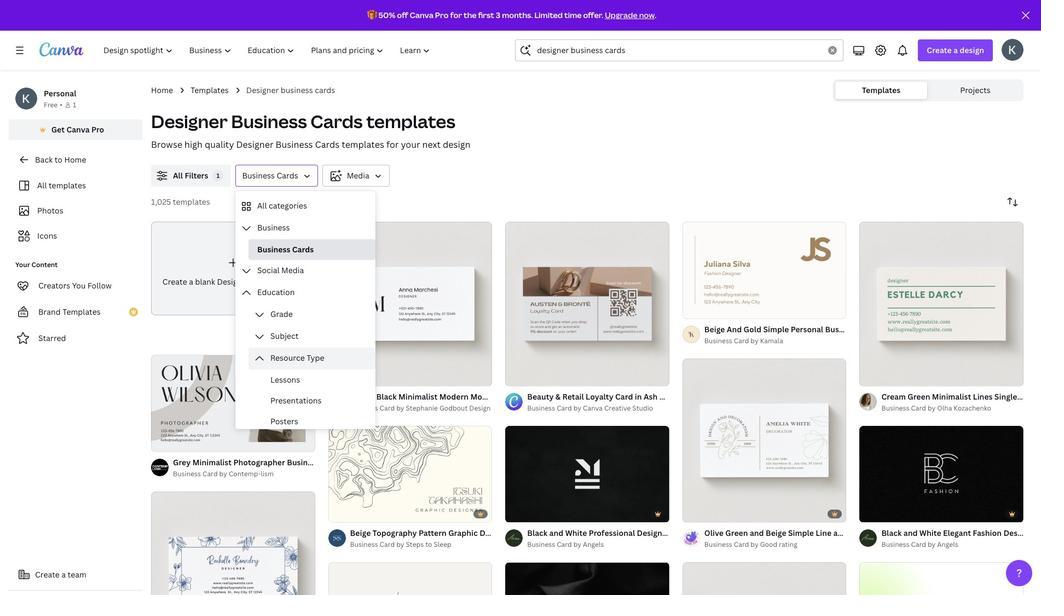 Task type: vqa. For each thing, say whether or not it's contained in the screenshot.
All Filters All
yes



Task type: locate. For each thing, give the bounding box(es) containing it.
1 horizontal spatial templates
[[191, 85, 229, 95]]

beige left and
[[704, 324, 725, 334]]

2 for black and white elegant fashion designer b
[[880, 509, 883, 518]]

1 and from the left
[[549, 528, 564, 538]]

to inside beige topography pattern graphic designer business card business card by steps to sleep
[[425, 540, 432, 549]]

0 vertical spatial business cards button
[[236, 165, 318, 187]]

business inside 'beauty & retail loyalty card in ash grey brown photo-centric style business card by canva creative studio'
[[527, 403, 555, 413]]

1 vertical spatial home
[[64, 154, 86, 165]]

templates link
[[191, 84, 229, 96]]

1 business card by angels link from the left
[[527, 539, 669, 550]]

1 for black and white elegant fashion designer business card image
[[867, 509, 871, 518]]

2 business card by angels link from the left
[[882, 539, 1024, 550]]

2 horizontal spatial black
[[882, 528, 902, 538]]

create
[[927, 45, 952, 55], [163, 276, 187, 287], [35, 569, 60, 580]]

all down the back
[[37, 180, 47, 191]]

1 vertical spatial for
[[386, 139, 399, 151]]

back to home
[[35, 154, 86, 165]]

of for beige and gold simple personal business card
[[695, 305, 701, 314]]

and
[[549, 528, 564, 538], [904, 528, 918, 538]]

0 horizontal spatial canva
[[66, 124, 90, 135]]

pro
[[435, 10, 449, 20], [91, 124, 104, 135]]

white inside black and white professional designer business card business card by angels
[[565, 528, 587, 538]]

0 horizontal spatial design
[[443, 139, 471, 151]]

business cards button up all categories
[[236, 165, 318, 187]]

business
[[281, 85, 313, 95]]

2 horizontal spatial minimalist
[[932, 391, 971, 402]]

creators you follow
[[38, 280, 112, 291]]

2 horizontal spatial canva
[[583, 403, 603, 413]]

1 vertical spatial media
[[281, 265, 304, 275]]

minimalist up stephanie
[[398, 391, 438, 402]]

.
[[655, 10, 657, 20]]

a inside "create a blank designer business card" element
[[189, 276, 193, 287]]

1 horizontal spatial personal
[[791, 324, 823, 334]]

2 vertical spatial create
[[35, 569, 60, 580]]

minimalist
[[398, 391, 438, 402], [932, 391, 971, 402], [193, 457, 232, 467]]

0 horizontal spatial to
[[55, 154, 62, 165]]

1 horizontal spatial beige
[[704, 324, 725, 334]]

sleep
[[434, 540, 452, 549]]

all categories
[[257, 200, 307, 211]]

lines
[[973, 391, 993, 402]]

home left templates link
[[151, 85, 173, 95]]

and inside black and white professional designer business card business card by angels
[[549, 528, 564, 538]]

design right next
[[443, 139, 471, 151]]

1 horizontal spatial to
[[425, 540, 432, 549]]

1 vertical spatial grey
[[173, 457, 191, 467]]

1 horizontal spatial media
[[347, 170, 369, 181]]

0 horizontal spatial templates
[[63, 307, 101, 317]]

1 vertical spatial business cards
[[257, 244, 314, 255]]

None search field
[[515, 39, 844, 61]]

0 vertical spatial media
[[347, 170, 369, 181]]

angels down elegant
[[937, 540, 958, 549]]

for left the
[[450, 10, 462, 20]]

2 horizontal spatial a
[[954, 45, 958, 55]]

angels down professional
[[583, 540, 604, 549]]

designer right professional
[[637, 528, 670, 538]]

media button
[[322, 165, 390, 187]]

a
[[954, 45, 958, 55], [189, 276, 193, 287], [61, 569, 66, 580]]

0 vertical spatial beige
[[704, 324, 725, 334]]

and for black and white professional designer business card
[[549, 528, 564, 538]]

1 of 2 for black and white professional designer business card
[[513, 509, 529, 518]]

retail
[[563, 391, 584, 402]]

olha
[[937, 403, 952, 413]]

1 vertical spatial create
[[163, 276, 187, 287]]

black inside black and white elegant fashion designer b business card by angels
[[882, 528, 902, 538]]

black and white professional designer business card image
[[505, 426, 669, 522]]

1 horizontal spatial all
[[173, 170, 183, 181]]

canva right the off
[[410, 10, 434, 20]]

1 horizontal spatial white
[[920, 528, 941, 538]]

by left "olha"
[[928, 403, 936, 413]]

the
[[464, 10, 477, 20]]

minimalist inside cream black minimalist modern monogram letter initial business card business card by stephanie godbout design
[[398, 391, 438, 402]]

1 of 2 link for cream green minimalist lines single sided 
[[860, 222, 1024, 386]]

0 vertical spatial a
[[954, 45, 958, 55]]

to down pattern in the bottom left of the page
[[425, 540, 432, 549]]

starred link
[[9, 327, 142, 349]]

professional
[[589, 528, 635, 538]]

media
[[347, 170, 369, 181], [281, 265, 304, 275]]

white for elegant
[[920, 528, 941, 538]]

by inside grey minimalist photographer business card business card by contemp-lism
[[219, 469, 227, 478]]

business cards button up social media
[[249, 239, 376, 260]]

monogram
[[470, 391, 511, 402]]

subject
[[270, 331, 299, 341]]

cream
[[350, 391, 375, 402], [882, 391, 906, 402]]

create left team
[[35, 569, 60, 580]]

free •
[[44, 100, 62, 109]]

0 horizontal spatial create
[[35, 569, 60, 580]]

all inside button
[[257, 200, 267, 211]]

0 horizontal spatial business card by angels link
[[527, 539, 669, 550]]

posters
[[270, 416, 298, 426]]

of for cream green minimalist lines single sided 
[[872, 373, 878, 381]]

2 for beige topography pattern graphic designer business card
[[348, 509, 351, 518]]

all
[[173, 170, 183, 181], [37, 180, 47, 191], [257, 200, 267, 211]]

design
[[469, 403, 491, 413]]

0 vertical spatial grey
[[659, 391, 677, 402]]

create for create a blank designer business card
[[163, 276, 187, 287]]

a up the projects link
[[954, 45, 958, 55]]

1 vertical spatial design
[[443, 139, 471, 151]]

kendall parks image
[[1002, 39, 1024, 61]]

a left blank
[[189, 276, 193, 287]]

0 vertical spatial to
[[55, 154, 62, 165]]

angels for elegant
[[937, 540, 958, 549]]

lessons button
[[262, 370, 376, 390]]

and for black and white elegant fashion designer b
[[904, 528, 918, 538]]

and inside black and white elegant fashion designer b business card by angels
[[904, 528, 918, 538]]

by left good
[[751, 540, 759, 549]]

templates down back to home
[[49, 180, 86, 191]]

0 horizontal spatial all
[[37, 180, 47, 191]]

by inside beige and gold simple personal business card business card by kamala
[[751, 336, 759, 345]]

beige inside beige topography pattern graphic designer business card business card by steps to sleep
[[350, 528, 371, 538]]

kozachenko
[[954, 403, 991, 413]]

business card by angels link for elegant
[[882, 539, 1024, 550]]

1 horizontal spatial a
[[189, 276, 193, 287]]

1 horizontal spatial angels
[[937, 540, 958, 549]]

1 vertical spatial personal
[[791, 324, 823, 334]]

0 horizontal spatial media
[[281, 265, 304, 275]]

home up all templates "link" at the left top of the page
[[64, 154, 86, 165]]

designer right quality
[[236, 139, 273, 151]]

0 vertical spatial design
[[960, 45, 984, 55]]

by left stephanie
[[396, 403, 404, 413]]

1 horizontal spatial pro
[[435, 10, 449, 20]]

1 of 2 link for beige and gold simple personal business card
[[683, 222, 847, 318]]

of
[[695, 305, 701, 314], [872, 373, 878, 381], [518, 373, 524, 381], [163, 438, 169, 447], [341, 509, 347, 518], [695, 509, 701, 518], [518, 509, 524, 518], [872, 509, 878, 518]]

canva down "loyalty" at the bottom right of page
[[583, 403, 603, 413]]

beige inside beige and gold simple personal business card business card by kamala
[[704, 324, 725, 334]]

b
[[1039, 528, 1041, 538]]

by down black and white elegant fashion designer b link
[[928, 540, 936, 549]]

white inside black and white elegant fashion designer b business card by angels
[[920, 528, 941, 538]]

0 vertical spatial business cards
[[242, 170, 298, 181]]

black
[[376, 391, 397, 402], [527, 528, 548, 538], [882, 528, 902, 538]]

design up 'projects'
[[960, 45, 984, 55]]

designer left the b
[[1004, 528, 1037, 538]]

of for beauty & retail loyalty card in ash grey brown photo-centric style
[[518, 373, 524, 381]]

0 vertical spatial create
[[927, 45, 952, 55]]

2 and from the left
[[904, 528, 918, 538]]

minimalist up "business card by contemp-lism" link
[[193, 457, 232, 467]]

beige topography pattern graphic designer business card business card by steps to sleep
[[350, 528, 567, 549]]

photo-
[[705, 391, 730, 402]]

1 vertical spatial beige
[[350, 528, 371, 538]]

1 horizontal spatial create
[[163, 276, 187, 287]]

1 horizontal spatial canva
[[410, 10, 434, 20]]

1 horizontal spatial business card by angels link
[[882, 539, 1024, 550]]

a left team
[[61, 569, 66, 580]]

business button
[[235, 217, 376, 239]]

business card by angels link down professional
[[527, 539, 669, 550]]

1 horizontal spatial home
[[151, 85, 173, 95]]

for left the your
[[386, 139, 399, 151]]

blue and white minimalist floral feminine handmade personal business card design image
[[151, 492, 315, 595]]

designer
[[246, 85, 279, 95], [151, 109, 228, 133], [236, 139, 273, 151], [217, 276, 250, 287], [480, 528, 513, 538], [637, 528, 670, 538], [1004, 528, 1037, 538]]

grey minimalist photographer business card business card by contemp-lism
[[173, 457, 339, 478]]

all left categories on the top left
[[257, 200, 267, 211]]

and
[[727, 324, 742, 334]]

0 horizontal spatial minimalist
[[193, 457, 232, 467]]

a inside create a team button
[[61, 569, 66, 580]]

1 vertical spatial pro
[[91, 124, 104, 135]]

create inside 'dropdown button'
[[927, 45, 952, 55]]

beige for beige topography pattern graphic designer business card
[[350, 528, 371, 538]]

business cards up all categories
[[242, 170, 298, 181]]

business cards up social media
[[257, 244, 314, 255]]

create inside button
[[35, 569, 60, 580]]

0 horizontal spatial home
[[64, 154, 86, 165]]

beige and gold simple personal business card image
[[683, 222, 847, 318]]

black for cream
[[882, 528, 902, 538]]

angels inside black and white elegant fashion designer b business card by angels
[[937, 540, 958, 549]]

create up the projects link
[[927, 45, 952, 55]]

all inside "link"
[[37, 180, 47, 191]]

0 vertical spatial pro
[[435, 10, 449, 20]]

1 cream from the left
[[350, 391, 375, 402]]

0 horizontal spatial for
[[386, 139, 399, 151]]

media inside button
[[347, 170, 369, 181]]

home link
[[151, 84, 173, 96]]

2 cream from the left
[[882, 391, 906, 402]]

to
[[55, 154, 62, 165], [425, 540, 432, 549]]

cream down lessons button at the left bottom
[[350, 391, 375, 402]]

by down retail
[[574, 403, 581, 413]]

by down topography
[[396, 540, 404, 549]]

create a team button
[[9, 564, 142, 586]]

create a design button
[[918, 39, 993, 61]]

personal
[[44, 88, 76, 99], [791, 324, 823, 334]]

2 white from the left
[[920, 528, 941, 538]]

1 horizontal spatial cream
[[882, 391, 906, 402]]

1 white from the left
[[565, 528, 587, 538]]

business card by angels link down elegant
[[882, 539, 1024, 550]]

2 horizontal spatial create
[[927, 45, 952, 55]]

a for team
[[61, 569, 66, 580]]

1 vertical spatial a
[[189, 276, 193, 287]]

0 vertical spatial personal
[[44, 88, 76, 99]]

personal inside beige and gold simple personal business card business card by kamala
[[791, 324, 823, 334]]

social
[[257, 265, 280, 275]]

templates
[[191, 85, 229, 95], [862, 85, 901, 95], [63, 307, 101, 317]]

1 vertical spatial to
[[425, 540, 432, 549]]

templates up the your
[[366, 109, 455, 133]]

minimalist up business card by olha kozachenko link
[[932, 391, 971, 402]]

cream inside cream black minimalist modern monogram letter initial business card business card by stephanie godbout design
[[350, 391, 375, 402]]

1 of 4
[[513, 373, 529, 381]]

cards
[[311, 109, 363, 133], [315, 139, 340, 151], [277, 170, 298, 181], [292, 244, 314, 255]]

0 horizontal spatial angels
[[583, 540, 604, 549]]

creators
[[38, 280, 70, 291]]

cream inside cream green minimalist lines single sided  business card by olha kozachenko
[[882, 391, 906, 402]]

minimalist inside cream green minimalist lines single sided  business card by olha kozachenko
[[932, 391, 971, 402]]

content
[[32, 260, 58, 269]]

all left filters
[[173, 170, 183, 181]]

all for all templates
[[37, 180, 47, 191]]

1 of 2 link
[[683, 222, 847, 318], [860, 222, 1024, 386], [151, 355, 315, 452], [683, 358, 847, 522], [328, 426, 492, 522], [505, 426, 669, 522], [860, 426, 1024, 522]]

by up the black and gold simple elegant fashion designer business card image
[[574, 540, 581, 549]]

personal up •
[[44, 88, 76, 99]]

beige left topography
[[350, 528, 371, 538]]

1 horizontal spatial grey
[[659, 391, 677, 402]]

canva right get
[[66, 124, 90, 135]]

designer right the graphic
[[480, 528, 513, 538]]

2 for beige and gold simple personal business card
[[702, 305, 706, 314]]

by
[[751, 336, 759, 345], [396, 403, 404, 413], [574, 403, 581, 413], [928, 403, 936, 413], [219, 469, 227, 478], [396, 540, 404, 549], [751, 540, 759, 549], [574, 540, 581, 549], [928, 540, 936, 549]]

1 horizontal spatial black
[[527, 528, 548, 538]]

to right the back
[[55, 154, 62, 165]]

presentations
[[270, 395, 322, 406]]

2 angels from the left
[[937, 540, 958, 549]]

minimalist inside grey minimalist photographer business card business card by contemp-lism
[[193, 457, 232, 467]]

0 horizontal spatial cream
[[350, 391, 375, 402]]

neutral minimalist typography monogram photography business card image
[[328, 563, 492, 595]]

1 vertical spatial business cards button
[[249, 239, 376, 260]]

a inside create a design 'dropdown button'
[[954, 45, 958, 55]]

2 vertical spatial canva
[[583, 403, 603, 413]]

social media
[[257, 265, 304, 275]]

create left blank
[[163, 276, 187, 287]]

pro left the
[[435, 10, 449, 20]]

black inside black and white professional designer business card business card by angels
[[527, 528, 548, 538]]

1 of 2 link for black and white elegant fashion designer b
[[860, 426, 1024, 522]]

2 horizontal spatial templates
[[862, 85, 901, 95]]

1 of 2 for beige topography pattern graphic designer business card
[[336, 509, 351, 518]]

2 vertical spatial a
[[61, 569, 66, 580]]

1 for black and white professional designer business card image
[[513, 509, 516, 518]]

team
[[68, 569, 86, 580]]

back to home link
[[9, 149, 142, 171]]

2 horizontal spatial all
[[257, 200, 267, 211]]

templates up media button
[[342, 139, 384, 151]]

create a team
[[35, 569, 86, 580]]

sided
[[1019, 391, 1040, 402]]

grade button
[[249, 304, 376, 326]]

pro up back to home link
[[91, 124, 104, 135]]

1 angels from the left
[[583, 540, 604, 549]]

business card by good rating
[[704, 540, 798, 549]]

of for black and white professional designer business card
[[518, 509, 524, 518]]

0 horizontal spatial white
[[565, 528, 587, 538]]

personal right "simple"
[[791, 324, 823, 334]]

create a blank designer business card
[[163, 276, 304, 287]]

1 of 2 link for black and white professional designer business card
[[505, 426, 669, 522]]

angels inside black and white professional designer business card business card by angels
[[583, 540, 604, 549]]

business card by olha kozachenko link
[[882, 403, 1024, 414]]

0 horizontal spatial pro
[[91, 124, 104, 135]]

1 horizontal spatial minimalist
[[398, 391, 438, 402]]

your
[[401, 139, 420, 151]]

0 vertical spatial home
[[151, 85, 173, 95]]

quality
[[205, 139, 234, 151]]

resource
[[270, 353, 305, 363]]

0 horizontal spatial grey
[[173, 457, 191, 467]]

blank
[[195, 276, 215, 287]]

pro inside button
[[91, 124, 104, 135]]

0 horizontal spatial a
[[61, 569, 66, 580]]

by left contemp-
[[219, 469, 227, 478]]

white
[[565, 528, 587, 538], [920, 528, 941, 538]]

black and white professional designer business card business card by angels
[[527, 528, 724, 549]]

cream left green
[[882, 391, 906, 402]]

cream for cream black minimalist modern monogram letter initial business card
[[350, 391, 375, 402]]

0 horizontal spatial black
[[376, 391, 397, 402]]

0 horizontal spatial beige
[[350, 528, 371, 538]]

white left elegant
[[920, 528, 941, 538]]

by down the gold
[[751, 336, 759, 345]]

black and white elegant fashion designer b business card by angels
[[882, 528, 1041, 549]]

1 horizontal spatial design
[[960, 45, 984, 55]]

1 filter options selected element
[[213, 170, 224, 181]]

white left professional
[[565, 528, 587, 538]]

business card by angels link
[[527, 539, 669, 550], [882, 539, 1024, 550]]

1 horizontal spatial for
[[450, 10, 462, 20]]

1 vertical spatial canva
[[66, 124, 90, 135]]

business cards for business cards button to the top
[[242, 170, 298, 181]]

designer right blank
[[217, 276, 250, 287]]

letter
[[513, 391, 535, 402]]

1 of 2 link for beige topography pattern graphic designer business card
[[328, 426, 492, 522]]

0 horizontal spatial and
[[549, 528, 564, 538]]

1 horizontal spatial and
[[904, 528, 918, 538]]



Task type: describe. For each thing, give the bounding box(es) containing it.
media inside "dropdown button"
[[281, 265, 304, 275]]

rating
[[779, 540, 798, 549]]

subject button
[[249, 326, 376, 348]]

black white neon gradient minimalist typographic business card image
[[860, 563, 1024, 595]]

loyalty
[[586, 391, 614, 402]]

designer up high
[[151, 109, 228, 133]]

1 for cream green minimalist lines single sided business card image
[[867, 373, 871, 381]]

brand templates
[[38, 307, 101, 317]]

beauty
[[527, 391, 554, 402]]

godbout
[[440, 403, 468, 413]]

gold
[[744, 324, 762, 334]]

green
[[908, 391, 930, 402]]

next
[[422, 139, 441, 151]]

all templates
[[37, 180, 86, 191]]

black and white professional designer business card link
[[527, 527, 724, 539]]

beige topography pattern graphic designer business card image
[[328, 426, 492, 522]]

minimalist for lines
[[932, 391, 971, 402]]

grey inside grey minimalist photographer business card business card by contemp-lism
[[173, 457, 191, 467]]

brand
[[38, 307, 61, 317]]

all for all categories
[[257, 200, 267, 211]]

topography
[[373, 528, 417, 538]]

card inside black and white elegant fashion designer b business card by angels
[[911, 540, 926, 549]]

3
[[496, 10, 501, 20]]

black for beauty
[[527, 528, 548, 538]]

business card by good rating link
[[704, 539, 847, 550]]

get canva pro
[[51, 124, 104, 135]]

designer business cards
[[246, 85, 335, 95]]

designer inside beige topography pattern graphic designer business card business card by steps to sleep
[[480, 528, 513, 538]]

0 vertical spatial for
[[450, 10, 462, 20]]

upgrade now button
[[605, 10, 655, 20]]

by inside cream green minimalist lines single sided  business card by olha kozachenko
[[928, 403, 936, 413]]

Search search field
[[537, 40, 822, 61]]

all templates link
[[15, 175, 136, 196]]

top level navigation element
[[96, 39, 440, 61]]

Sort by button
[[1002, 191, 1024, 213]]

cards up categories on the top left
[[277, 170, 298, 181]]

high
[[184, 139, 203, 151]]

limited
[[535, 10, 563, 20]]

lism
[[261, 469, 274, 478]]

cream green minimalist lines single sided business card image
[[860, 222, 1024, 386]]

photographer
[[233, 457, 285, 467]]

templates inside "link"
[[49, 180, 86, 191]]

design inside 'dropdown button'
[[960, 45, 984, 55]]

back
[[35, 154, 53, 165]]

cream green minimalist lines single sided link
[[882, 391, 1041, 403]]

business card by angels link for professional
[[527, 539, 669, 550]]

0 vertical spatial canva
[[410, 10, 434, 20]]

projects
[[960, 85, 991, 95]]

type
[[307, 353, 324, 363]]

business inside dropdown button
[[257, 222, 290, 233]]

stephanie
[[406, 403, 438, 413]]

0 horizontal spatial personal
[[44, 88, 76, 99]]

a for design
[[954, 45, 958, 55]]

🎁
[[367, 10, 377, 20]]

first
[[478, 10, 494, 20]]

upgrade
[[605, 10, 638, 20]]

business cards for business cards button to the bottom
[[257, 244, 314, 255]]

your content
[[15, 260, 58, 269]]

black inside cream black minimalist modern monogram letter initial business card business card by stephanie godbout design
[[376, 391, 397, 402]]

2 for cream green minimalist lines single sided 
[[880, 373, 883, 381]]

create for create a design
[[927, 45, 952, 55]]

centric
[[730, 391, 757, 402]]

cards down business dropdown button
[[292, 244, 314, 255]]

by inside beige topography pattern graphic designer business card business card by steps to sleep
[[396, 540, 404, 549]]

photos
[[37, 205, 63, 216]]

kamala
[[760, 336, 783, 345]]

presentations button
[[262, 390, 376, 411]]

ash
[[644, 391, 658, 402]]

categories
[[269, 200, 307, 211]]

grey minimalist photographer business card image
[[151, 355, 315, 451]]

by inside black and white professional designer business card business card by angels
[[574, 540, 581, 549]]

offer.
[[583, 10, 603, 20]]

beige topography pattern graphic designer business card link
[[350, 527, 567, 539]]

for inside designer business cards templates browse high quality designer business cards templates for your next design
[[386, 139, 399, 151]]

grade
[[270, 309, 293, 319]]

lessons
[[270, 374, 300, 385]]

contemp-
[[229, 469, 261, 478]]

creative
[[604, 403, 631, 413]]

cream for cream green minimalist lines single sided 
[[882, 391, 906, 402]]

designer left business
[[246, 85, 279, 95]]

in
[[635, 391, 642, 402]]

good
[[760, 540, 777, 549]]

projects link
[[930, 82, 1022, 99]]

business inside cream green minimalist lines single sided  business card by olha kozachenko
[[882, 403, 910, 413]]

steps
[[406, 540, 424, 549]]

designer inside black and white professional designer business card business card by angels
[[637, 528, 670, 538]]

education button
[[235, 282, 376, 304]]

cards down cards
[[311, 109, 363, 133]]

canva inside 'beauty & retail loyalty card in ash grey brown photo-centric style business card by canva creative studio'
[[583, 403, 603, 413]]

business inside black and white elegant fashion designer b business card by angels
[[882, 540, 910, 549]]

studio
[[632, 403, 653, 413]]

create a design
[[927, 45, 984, 55]]

black white simple elegant calligraphy business card image
[[683, 562, 847, 595]]

simple
[[763, 324, 789, 334]]

by inside 'beauty & retail loyalty card in ash grey brown photo-centric style business card by canva creative studio'
[[574, 403, 581, 413]]

beige for beige and gold simple personal business card
[[704, 324, 725, 334]]

white for professional
[[565, 528, 587, 538]]

1 of 2 for beige and gold simple personal business card
[[690, 305, 706, 314]]

single
[[995, 391, 1017, 402]]

resource type button
[[249, 348, 376, 370]]

photos link
[[15, 200, 136, 221]]

resource type
[[270, 353, 324, 363]]

business card by kamala link
[[704, 335, 847, 346]]

filters
[[185, 170, 208, 181]]

1 of 2 for black and white elegant fashion designer b
[[867, 509, 883, 518]]

2 for black and white professional designer business card
[[525, 509, 529, 518]]

of for black and white elegant fashion designer b
[[872, 509, 878, 518]]

icons
[[37, 230, 57, 241]]

cream green minimalist lines single sided  business card by olha kozachenko
[[882, 391, 1041, 413]]

1 for beige topography pattern graphic designer business card image
[[336, 509, 339, 518]]

elegant
[[943, 528, 971, 538]]

olive green and beige simple line art single-side business card for designer or decorator image
[[683, 358, 847, 522]]

black and white elegant fashion designer business card image
[[860, 426, 1024, 522]]

canva inside button
[[66, 124, 90, 135]]

beige and gold simple personal business card link
[[704, 323, 878, 335]]

50%
[[379, 10, 395, 20]]

follow
[[88, 280, 112, 291]]

by inside cream black minimalist modern monogram letter initial business card business card by stephanie godbout design
[[396, 403, 404, 413]]

grey minimalist photographer business card link
[[173, 457, 339, 469]]

you
[[72, 280, 86, 291]]

templates down all filters
[[173, 197, 210, 207]]

angels for professional
[[583, 540, 604, 549]]

designer inside black and white elegant fashion designer b business card by angels
[[1004, 528, 1037, 538]]

months.
[[502, 10, 533, 20]]

1 for grey minimalist photographer business card
[[159, 438, 162, 447]]

minimalist for modern
[[398, 391, 438, 402]]

cream black minimalist modern monogram letter initial business card business card by stephanie godbout design
[[350, 391, 613, 413]]

all categories button
[[235, 195, 376, 217]]

education
[[257, 287, 295, 297]]

1 of 2 for cream green minimalist lines single sided 
[[867, 373, 883, 381]]

grey inside 'beauty & retail loyalty card in ash grey brown photo-centric style business card by canva creative studio'
[[659, 391, 677, 402]]

a for blank
[[189, 276, 193, 287]]

icons link
[[15, 226, 136, 246]]

1 for olive green and beige simple line art single-side business card for designer or decorator 'image'
[[690, 509, 693, 518]]

pattern
[[419, 528, 447, 538]]

card inside cream green minimalist lines single sided  business card by olha kozachenko
[[911, 403, 926, 413]]

cards up media button
[[315, 139, 340, 151]]

free
[[44, 100, 58, 109]]

of for beige topography pattern graphic designer business card
[[341, 509, 347, 518]]

create for create a team
[[35, 569, 60, 580]]

beauty & retail loyalty card in ash grey brown photo-centric style link
[[527, 391, 778, 403]]

1,025 templates
[[151, 197, 210, 207]]

all for all filters
[[173, 170, 183, 181]]

1 for beige and gold simple personal business card image
[[690, 305, 693, 314]]

style
[[759, 391, 778, 402]]

now
[[639, 10, 655, 20]]

your
[[15, 260, 30, 269]]

create a blank designer business card element
[[151, 222, 315, 315]]

design inside designer business cards templates browse high quality designer business cards templates for your next design
[[443, 139, 471, 151]]

by inside black and white elegant fashion designer b business card by angels
[[928, 540, 936, 549]]

black and gold simple elegant fashion designer business card image
[[505, 563, 669, 595]]



